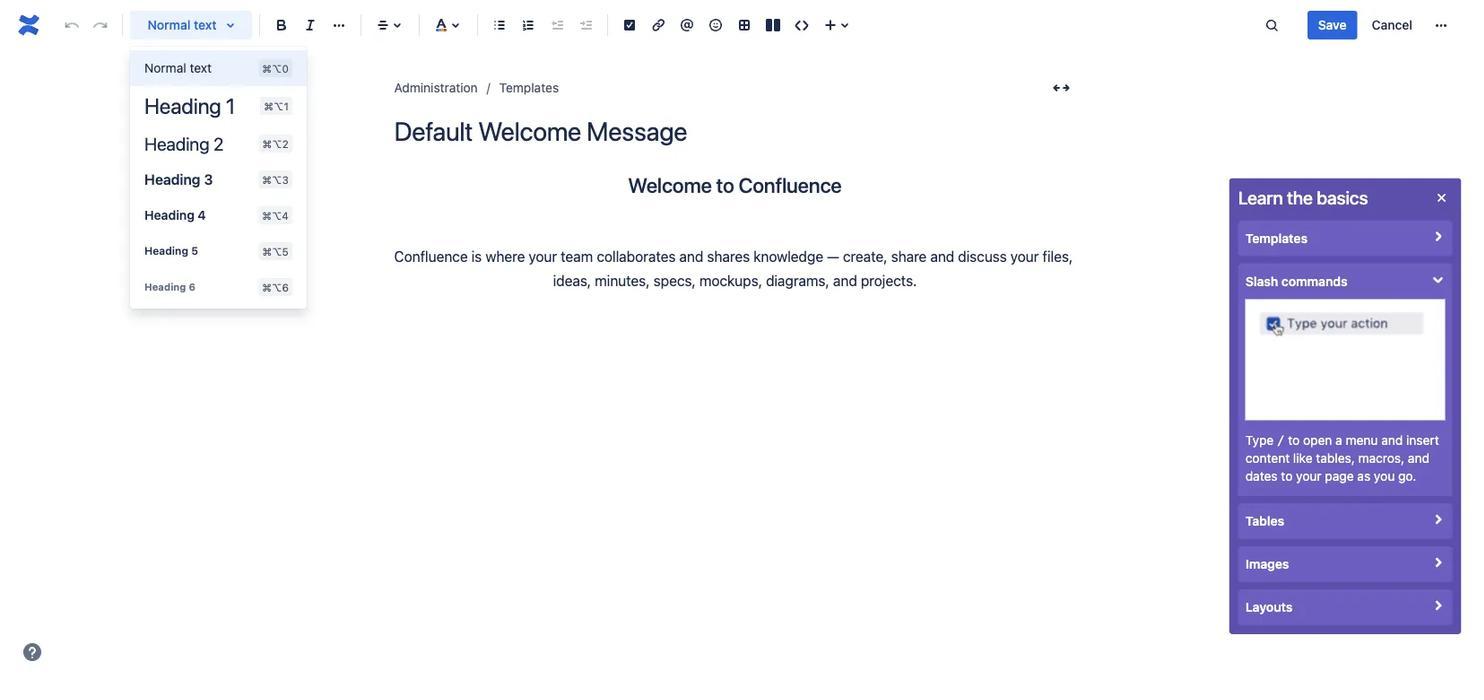 Task type: locate. For each thing, give the bounding box(es) containing it.
0 vertical spatial templates
[[499, 80, 559, 95]]

tables
[[1246, 514, 1285, 528]]

as
[[1357, 469, 1371, 484]]

templates
[[499, 80, 559, 95], [1246, 231, 1308, 245]]

5
[[191, 244, 198, 257]]

1 horizontal spatial confluence
[[739, 173, 842, 197]]

1 vertical spatial text
[[190, 61, 212, 75]]

your
[[529, 247, 557, 265], [1011, 247, 1039, 265], [1296, 469, 1322, 484]]

learn
[[1238, 187, 1283, 208]]

confluence left is
[[394, 247, 468, 265]]

confluence inside confluence is where your team collaborates and shares knowledge — create, share and discuss your files, ideas, minutes, specs, mockups, diagrams, and projects.
[[394, 247, 468, 265]]

to right the dates
[[1281, 469, 1293, 484]]

⌘⌥4
[[262, 209, 289, 222]]

outdent ⇧tab image
[[546, 14, 568, 36]]

to down default welcome message text field
[[716, 173, 734, 197]]

heading left 3
[[144, 170, 200, 187]]

text
[[194, 17, 217, 32], [190, 61, 212, 75]]

/
[[1277, 433, 1285, 448]]

normal text
[[148, 17, 217, 32], [144, 61, 212, 75]]

to
[[716, 173, 734, 197], [1288, 432, 1300, 447], [1281, 469, 1293, 484]]

heading up heading 2
[[144, 93, 221, 118]]

emoji image
[[705, 14, 727, 36]]

your down like
[[1296, 469, 1322, 484]]

heading 3
[[144, 170, 213, 187]]

confluence image
[[14, 11, 43, 39]]

0 vertical spatial text
[[194, 17, 217, 32]]

mention image
[[676, 14, 698, 36]]

share
[[891, 247, 927, 265]]

templates link
[[499, 77, 559, 99]]

specs,
[[654, 272, 696, 289]]

administration
[[394, 80, 478, 95]]

type /
[[1246, 432, 1285, 448]]

2
[[214, 133, 224, 154]]

your left files, at right top
[[1011, 247, 1039, 265]]

0 horizontal spatial confluence
[[394, 247, 468, 265]]

1 vertical spatial templates
[[1246, 231, 1308, 245]]

create,
[[843, 247, 888, 265]]

your left team
[[529, 247, 557, 265]]

text left "bold ⌘b" icon
[[194, 17, 217, 32]]

text inside normal text popup button
[[194, 17, 217, 32]]

images button
[[1238, 546, 1453, 582]]

make template full-width image
[[1051, 77, 1072, 99]]

1 vertical spatial confluence
[[394, 247, 468, 265]]

normal
[[148, 17, 191, 32], [144, 61, 186, 75]]

bullet list ⌘⇧8 image
[[489, 14, 510, 36]]

action item image
[[619, 14, 641, 36]]

0 vertical spatial to
[[716, 173, 734, 197]]

1 horizontal spatial your
[[1011, 247, 1039, 265]]

and right share
[[931, 247, 955, 265]]

heading left 5
[[144, 244, 188, 257]]

find and replace image
[[1261, 14, 1283, 36]]

to right /
[[1288, 432, 1300, 447]]

normal up heading 1
[[144, 61, 186, 75]]

heading for heading 5
[[144, 244, 188, 257]]

templates button
[[1238, 220, 1453, 256]]

text inside heading 1 group
[[190, 61, 212, 75]]

go.
[[1398, 469, 1417, 484]]

team
[[561, 247, 593, 265]]

1 vertical spatial normal text
[[144, 61, 212, 75]]

0 vertical spatial normal
[[148, 17, 191, 32]]

heading for heading 3
[[144, 170, 200, 187]]

⌘⌥3
[[262, 173, 289, 186]]

undo ⌘z image
[[61, 14, 83, 36]]

ideas,
[[553, 272, 591, 289]]

normal text inside popup button
[[148, 17, 217, 32]]

3 heading from the top
[[144, 170, 200, 187]]

commands
[[1282, 274, 1348, 288]]

2 heading from the top
[[144, 133, 209, 154]]

dates
[[1246, 469, 1278, 484]]

text up heading 1
[[190, 61, 212, 75]]

6 heading from the top
[[144, 281, 186, 292]]

templates down numbered list ⌘⇧7 "icon"
[[499, 80, 559, 95]]

and up specs,
[[680, 247, 704, 265]]

1 vertical spatial normal
[[144, 61, 186, 75]]

numbered list ⌘⇧7 image
[[518, 14, 539, 36]]

2 horizontal spatial your
[[1296, 469, 1322, 484]]

heading 1 group
[[130, 50, 307, 305]]

your inside to open a menu and insert content like tables, macros, and dates to your page as you go.
[[1296, 469, 1322, 484]]

1 heading from the top
[[144, 93, 221, 118]]

minutes,
[[595, 272, 650, 289]]

⌘⌥2
[[262, 137, 289, 150]]

open
[[1303, 432, 1332, 447]]

cancel
[[1372, 17, 1413, 32]]

heading for heading 6
[[144, 281, 186, 292]]

⌘⌥0
[[262, 62, 289, 74]]

4 heading from the top
[[144, 208, 195, 222]]

normal inside heading 1 group
[[144, 61, 186, 75]]

0 horizontal spatial templates
[[499, 80, 559, 95]]

heading for heading 2
[[144, 133, 209, 154]]

and
[[680, 247, 704, 265], [931, 247, 955, 265], [833, 272, 857, 289], [1382, 432, 1403, 447], [1408, 451, 1430, 466]]

discuss
[[958, 247, 1007, 265]]

is
[[472, 247, 482, 265]]

layouts button
[[1238, 589, 1453, 625]]

more image
[[1431, 14, 1452, 36]]

to open a menu and insert content like tables, macros, and dates to your page as you go.
[[1246, 432, 1439, 484]]

knowledge
[[754, 247, 824, 265]]

1 vertical spatial to
[[1288, 432, 1300, 447]]

confluence
[[739, 173, 842, 197], [394, 247, 468, 265]]

help image
[[22, 641, 43, 663]]

0 vertical spatial normal text
[[148, 17, 217, 32]]

normal right redo ⌘⇧z 'icon'
[[148, 17, 191, 32]]

layouts
[[1246, 600, 1293, 615]]

heading up the heading 3
[[144, 133, 209, 154]]

heading 1
[[144, 93, 235, 118]]

normal text inside heading 1 group
[[144, 61, 212, 75]]

table image
[[734, 14, 755, 36]]

normal text button
[[130, 5, 252, 45]]

heading
[[144, 93, 221, 118], [144, 133, 209, 154], [144, 170, 200, 187], [144, 208, 195, 222], [144, 244, 188, 257], [144, 281, 186, 292]]

heading left 4
[[144, 208, 195, 222]]

heading left 6
[[144, 281, 186, 292]]

and down the insert
[[1408, 451, 1430, 466]]

0 vertical spatial confluence
[[739, 173, 842, 197]]

⌘⌥5
[[262, 245, 289, 257]]

mockups,
[[700, 272, 762, 289]]

5 heading from the top
[[144, 244, 188, 257]]

bold ⌘b image
[[271, 14, 292, 36]]

confluence up knowledge
[[739, 173, 842, 197]]

templates down learn
[[1246, 231, 1308, 245]]

1 horizontal spatial templates
[[1246, 231, 1308, 245]]



Task type: vqa. For each thing, say whether or not it's contained in the screenshot.
the "Emoji" image
yes



Task type: describe. For each thing, give the bounding box(es) containing it.
files,
[[1043, 247, 1073, 265]]

indent tab image
[[575, 14, 597, 36]]

⌘⌥6
[[262, 281, 289, 293]]

Give this page a title text field
[[394, 117, 1076, 146]]

heading 4
[[144, 208, 206, 222]]

slash commands button
[[1238, 263, 1453, 299]]

where
[[486, 247, 525, 265]]

save button
[[1308, 11, 1358, 39]]

tables,
[[1316, 451, 1355, 466]]

basics
[[1317, 187, 1368, 208]]

insert
[[1407, 432, 1439, 447]]

—
[[827, 247, 839, 265]]

and up macros,
[[1382, 432, 1403, 447]]

⌘⌥1
[[264, 100, 289, 112]]

the
[[1287, 187, 1313, 208]]

redo ⌘⇧z image
[[90, 14, 111, 36]]

like
[[1293, 451, 1313, 466]]

welcome to confluence
[[628, 173, 842, 197]]

confluence image
[[14, 11, 43, 39]]

2 vertical spatial to
[[1281, 469, 1293, 484]]

more formatting image
[[328, 14, 350, 36]]

a
[[1336, 432, 1343, 447]]

projects.
[[861, 272, 917, 289]]

you
[[1374, 469, 1395, 484]]

and down — on the right top of the page
[[833, 272, 857, 289]]

1
[[226, 93, 235, 118]]

tables button
[[1238, 503, 1453, 539]]

images
[[1246, 557, 1289, 571]]

heading 6
[[144, 281, 196, 292]]

slash
[[1246, 274, 1278, 288]]

heading for heading 4
[[144, 208, 195, 222]]

shares
[[707, 247, 750, 265]]

link image
[[648, 14, 669, 36]]

learn the basics
[[1238, 187, 1368, 208]]

to inside main content area, start typing to enter text. text box
[[716, 173, 734, 197]]

align center image
[[372, 14, 394, 36]]

cancel button
[[1361, 11, 1424, 39]]

administration link
[[394, 77, 478, 99]]

6
[[189, 281, 196, 292]]

code snippet image
[[791, 14, 813, 36]]

content
[[1246, 451, 1290, 466]]

templates inside dropdown button
[[1246, 231, 1308, 245]]

diagrams,
[[766, 272, 830, 289]]

normal inside popup button
[[148, 17, 191, 32]]

heading for heading 1
[[144, 93, 221, 118]]

page
[[1325, 469, 1354, 484]]

heading 5
[[144, 244, 198, 257]]

menu
[[1346, 432, 1378, 447]]

4
[[198, 208, 206, 222]]

close image
[[1431, 187, 1453, 209]]

italic ⌘i image
[[300, 14, 321, 36]]

confluence is where your team collaborates and shares knowledge — create, share and discuss your files, ideas, minutes, specs, mockups, diagrams, and projects.
[[394, 247, 1077, 289]]

layouts image
[[763, 14, 784, 36]]

3
[[204, 170, 213, 187]]

save
[[1318, 17, 1347, 32]]

heading 2
[[144, 133, 224, 154]]

slash commands
[[1246, 274, 1348, 288]]

macros,
[[1359, 451, 1405, 466]]

collaborates
[[597, 247, 676, 265]]

0 horizontal spatial your
[[529, 247, 557, 265]]

type
[[1246, 432, 1274, 447]]

welcome
[[628, 173, 712, 197]]

Main content area, start typing to enter text. text field
[[394, 173, 1077, 293]]



